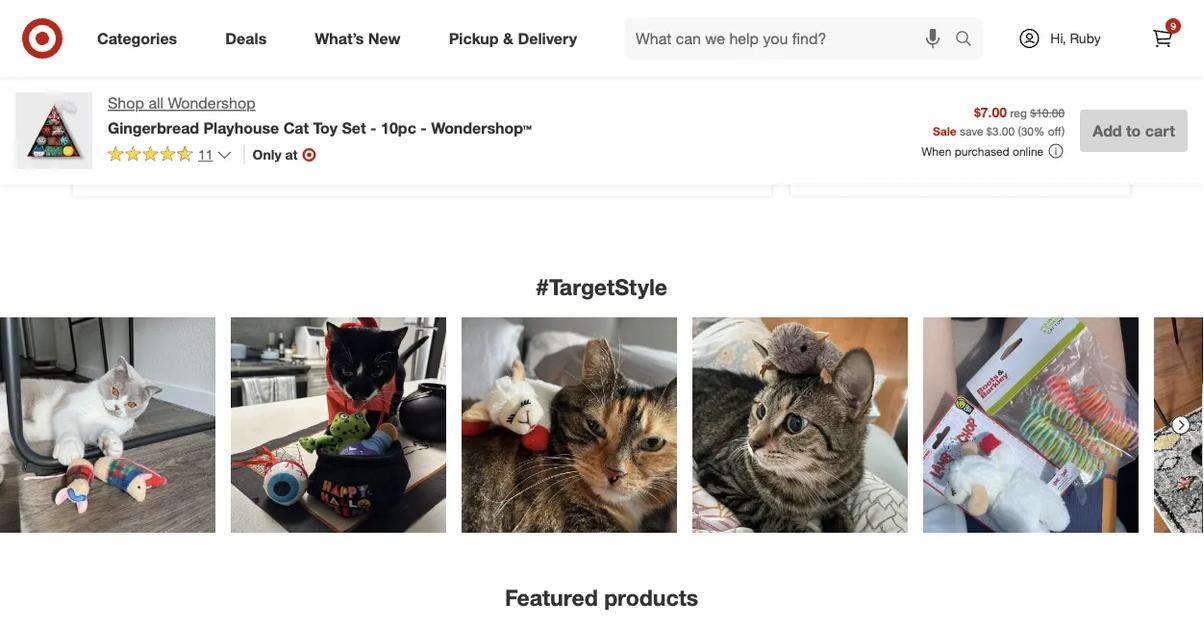 Task type: vqa. For each thing, say whether or not it's contained in the screenshot.
more.
no



Task type: locate. For each thing, give the bounding box(es) containing it.
online
[[1013, 144, 1044, 158]]

- right 10pc at the top left of page
[[421, 118, 427, 137]]

off
[[1048, 124, 1062, 138]]

purchased
[[955, 144, 1010, 158]]

1 horizontal spatial -
[[421, 118, 427, 137]]

0 horizontal spatial -
[[371, 118, 377, 137]]

what's new link
[[298, 17, 425, 60]]

wondershop™
[[431, 118, 532, 137]]

only at
[[253, 146, 298, 163]]

hi, ruby
[[1051, 30, 1101, 47]]

set
[[342, 118, 366, 137]]

featured
[[505, 584, 598, 611]]

deals link
[[209, 17, 291, 60]]

10pc
[[381, 118, 416, 137]]

9 link
[[1142, 17, 1184, 60]]

only
[[253, 146, 282, 163]]

- right set
[[371, 118, 377, 137]]

$10.00
[[1031, 105, 1065, 120]]

add to cart button
[[1081, 110, 1188, 152]]

gingerbread
[[108, 118, 199, 137]]

new
[[368, 29, 401, 48]]

at
[[285, 146, 298, 163]]

9
[[1171, 20, 1176, 32]]

$
[[987, 124, 993, 138]]

#targetstyle
[[536, 274, 668, 301]]

3.00
[[993, 124, 1015, 138]]

what's
[[315, 29, 364, 48]]

image of gingerbread playhouse cat toy set - 10pc - wondershop™ image
[[15, 92, 92, 169]]

to
[[1127, 121, 1141, 140]]

-
[[371, 118, 377, 137], [421, 118, 427, 137]]

30
[[1021, 124, 1034, 138]]

shop all wondershop gingerbread playhouse cat toy set - 10pc - wondershop™
[[108, 94, 532, 137]]

11 link
[[108, 145, 232, 167]]

toy
[[313, 118, 338, 137]]



Task type: describe. For each thing, give the bounding box(es) containing it.
user image by @harry_meows image
[[231, 318, 446, 533]]

all
[[149, 94, 164, 113]]

search button
[[947, 17, 993, 63]]

$7.00 reg $10.00 sale save $ 3.00 ( 30 % off )
[[933, 104, 1065, 138]]

1 - from the left
[[371, 118, 377, 137]]

user image by @linc_n_loam image
[[693, 318, 908, 533]]

pickup & delivery link
[[433, 17, 601, 60]]

shop
[[108, 94, 144, 113]]

pickup & delivery
[[449, 29, 577, 48]]

when
[[922, 144, 952, 158]]

featured products
[[505, 584, 699, 611]]

What can we help you find? suggestions appear below search field
[[624, 17, 960, 60]]

$7.00
[[975, 104, 1007, 120]]

wondershop
[[168, 94, 256, 113]]

when purchased online
[[922, 144, 1044, 158]]

cart
[[1146, 121, 1176, 140]]

what's new
[[315, 29, 401, 48]]

cat
[[283, 118, 309, 137]]

user image by @marble.the.british.cat image
[[0, 318, 216, 533]]

delivery
[[518, 29, 577, 48]]

search
[[947, 31, 993, 50]]

simple ways to say "thanks" to the people you depend on year-round. image
[[355, 0, 756, 181]]

2 - from the left
[[421, 118, 427, 137]]

)
[[1062, 124, 1065, 138]]

pickup
[[449, 29, 499, 48]]

reg
[[1011, 105, 1027, 120]]

(
[[1018, 124, 1021, 138]]

products
[[604, 584, 699, 611]]

save
[[960, 124, 984, 138]]

&
[[503, 29, 514, 48]]

ruby
[[1070, 30, 1101, 47]]

%
[[1034, 124, 1045, 138]]

sale
[[933, 124, 957, 138]]

purrrr-fect pet gifts they'll sit and shake for. image
[[806, 0, 1116, 181]]

playhouse
[[203, 118, 279, 137]]

user image by @ovenmitt.bandit image
[[462, 318, 677, 533]]

categories link
[[81, 17, 201, 60]]

11
[[198, 146, 213, 163]]

hi,
[[1051, 30, 1067, 47]]

user image by @onyxthemaniac image
[[924, 318, 1139, 533]]

add to cart
[[1093, 121, 1176, 140]]

add
[[1093, 121, 1122, 140]]

categories
[[97, 29, 177, 48]]

deals
[[225, 29, 267, 48]]

user image by @trixie_in_a_bucket image
[[1155, 318, 1204, 533]]



